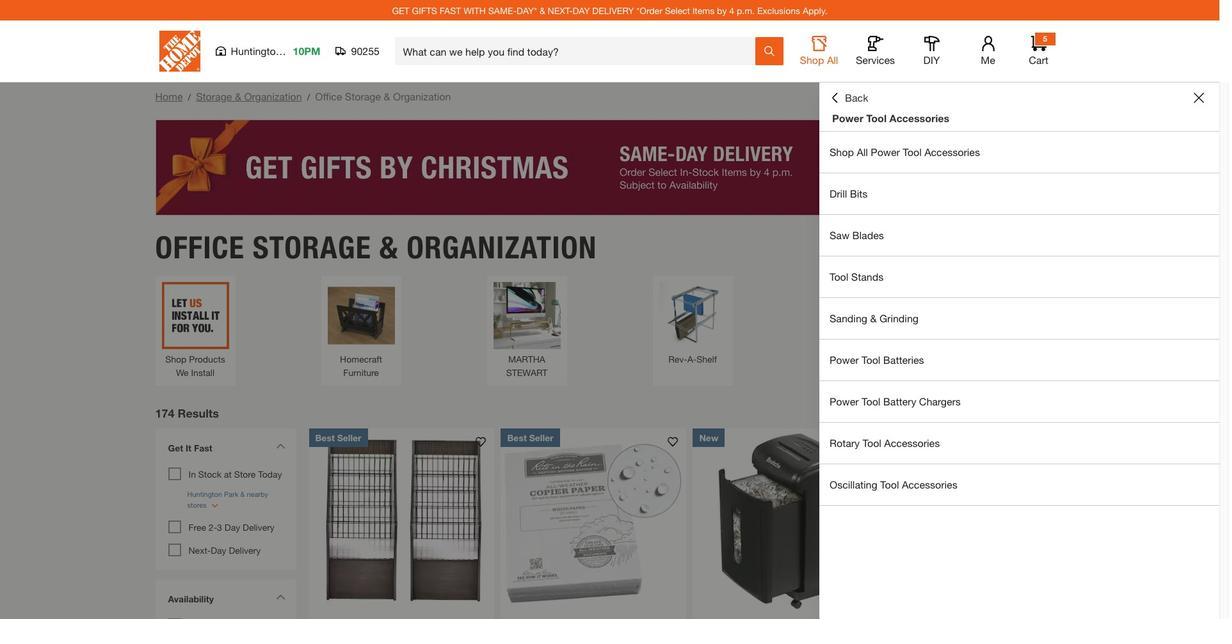 Task type: describe. For each thing, give the bounding box(es) containing it.
feedback link image
[[1212, 216, 1229, 286]]

90255
[[351, 45, 380, 57]]

wooden free standing 6-tier display literature brochure magazine rack in black (2-pack) image
[[309, 429, 494, 614]]

drill bits
[[830, 188, 868, 200]]

furniture
[[343, 367, 379, 378]]

tool for power tool batteries
[[862, 354, 880, 366]]

shop products we install link
[[162, 282, 229, 379]]

new
[[699, 432, 718, 443]]

wall mounted
[[831, 354, 886, 365]]

day
[[573, 5, 590, 16]]

install
[[191, 367, 214, 378]]

we
[[176, 367, 189, 378]]

0 vertical spatial office
[[315, 90, 342, 102]]

shelf
[[697, 354, 717, 365]]

free 2-3 day delivery link
[[189, 522, 275, 533]]

wall mounted link
[[825, 282, 892, 366]]

best for all-weather 8-1/2 in. x 11 in. 20 lbs. bulk copier paper, white (500-sheet pack) "image"
[[507, 432, 527, 443]]

1 vertical spatial day
[[211, 545, 226, 556]]

2 / from the left
[[307, 92, 310, 102]]

a-
[[687, 354, 697, 365]]

huntington park
[[231, 45, 305, 57]]

rotary tool accessories
[[830, 437, 940, 449]]

power tool batteries link
[[819, 340, 1219, 381]]

gifts
[[412, 5, 437, 16]]

saw
[[830, 229, 850, 241]]

back button
[[830, 92, 868, 104]]

sanding
[[830, 312, 867, 325]]

power for power tool batteries
[[830, 354, 859, 366]]

best seller for all-weather 8-1/2 in. x 11 in. 20 lbs. bulk copier paper, white (500-sheet pack) "image"
[[507, 432, 553, 443]]

mounted
[[850, 354, 886, 365]]

0 vertical spatial day
[[225, 522, 240, 533]]

homecraft furniture image
[[327, 282, 395, 349]]

next-
[[548, 5, 573, 16]]

get
[[168, 443, 183, 454]]

stands
[[851, 271, 883, 283]]

results
[[178, 406, 219, 420]]

fast
[[194, 443, 212, 454]]

grinding
[[880, 312, 919, 325]]

office storage & organization
[[155, 229, 597, 266]]

1 / from the left
[[188, 92, 191, 102]]

diy button
[[911, 36, 952, 67]]

*order
[[636, 5, 662, 16]]

drill bits link
[[819, 173, 1219, 214]]

same-
[[488, 5, 517, 16]]

tool stands
[[830, 271, 883, 283]]

shop all
[[800, 54, 838, 66]]

in stock at store today
[[189, 469, 282, 480]]

saw blades
[[830, 229, 884, 241]]

174
[[155, 406, 174, 420]]

storage & organization link
[[196, 90, 302, 102]]

select
[[665, 5, 690, 16]]

martha stewart link
[[493, 282, 560, 379]]

next-
[[189, 545, 211, 556]]

sanding & grinding link
[[819, 298, 1219, 339]]

free 2-3 day delivery
[[189, 522, 275, 533]]

items
[[692, 5, 715, 16]]

174 results
[[155, 406, 219, 420]]

power tool battery chargers link
[[819, 382, 1219, 422]]

oscillating tool accessories link
[[819, 465, 1219, 506]]

with
[[464, 5, 486, 16]]

battery
[[883, 396, 916, 408]]

30 l/7.9 gal. paper shredder cross cut document shredder for credit card/cd/junk mail shredder for office home image
[[693, 429, 879, 614]]

at
[[224, 469, 232, 480]]

availability
[[168, 594, 214, 605]]

tool for oscillating tool accessories
[[880, 479, 899, 491]]

me button
[[968, 36, 1009, 67]]

& inside menu
[[870, 312, 877, 325]]

homecraft furniture
[[340, 354, 382, 378]]

all-weather 8-1/2 in. x 11 in. 20 lbs. bulk copier paper, white (500-sheet pack) image
[[501, 429, 687, 614]]

1 vertical spatial office
[[155, 229, 245, 266]]

exclusions
[[757, 5, 800, 16]]

martha
[[508, 354, 545, 365]]

diy
[[923, 54, 940, 66]]

p.m.
[[737, 5, 755, 16]]

shop all power tool accessories link
[[819, 132, 1219, 173]]

day*
[[517, 5, 537, 16]]

10pm
[[293, 45, 320, 57]]

rev-
[[668, 354, 687, 365]]

in
[[189, 469, 196, 480]]

me
[[981, 54, 995, 66]]

tool left stands
[[830, 271, 848, 283]]

apply.
[[803, 5, 827, 16]]

shop all power tool accessories
[[830, 146, 980, 158]]

today
[[258, 469, 282, 480]]

accessories for rotary tool accessories
[[884, 437, 940, 449]]

seller for all-weather 8-1/2 in. x 11 in. 20 lbs. bulk copier paper, white (500-sheet pack) "image"
[[529, 432, 553, 443]]

shop for shop all power tool accessories
[[830, 146, 854, 158]]

fast
[[440, 5, 461, 16]]

get
[[392, 5, 409, 16]]

chargers
[[919, 396, 961, 408]]

shop products we install
[[165, 354, 225, 378]]



Task type: vqa. For each thing, say whether or not it's contained in the screenshot.
the N Baton Rouge
no



Task type: locate. For each thing, give the bounding box(es) containing it.
accessories inside rotary tool accessories link
[[884, 437, 940, 449]]

next-day delivery link
[[189, 545, 261, 556]]

oscillating
[[830, 479, 877, 491]]

next-day delivery
[[189, 545, 261, 556]]

&
[[540, 5, 545, 16], [235, 90, 241, 102], [384, 90, 390, 102], [379, 229, 398, 266], [870, 312, 877, 325]]

all up "back" button on the top of the page
[[827, 54, 838, 66]]

stewart
[[506, 367, 548, 378]]

tool down power tool accessories
[[903, 146, 922, 158]]

in stock at store today link
[[189, 469, 282, 480]]

day right the 3
[[225, 522, 240, 533]]

1 horizontal spatial best seller
[[507, 432, 553, 443]]

2 best seller from the left
[[507, 432, 553, 443]]

2 vertical spatial shop
[[165, 354, 187, 365]]

rev a shelf image
[[659, 282, 726, 349]]

2 horizontal spatial shop
[[830, 146, 854, 158]]

0 horizontal spatial all
[[827, 54, 838, 66]]

accessories for oscillating tool accessories
[[902, 479, 957, 491]]

park
[[284, 45, 305, 57]]

it
[[186, 443, 191, 454]]

delivery
[[243, 522, 275, 533], [229, 545, 261, 556]]

cx8 crosscut shredder image
[[885, 429, 1071, 614]]

all inside menu
[[857, 146, 868, 158]]

delivery down free 2-3 day delivery
[[229, 545, 261, 556]]

0 horizontal spatial best seller
[[315, 432, 361, 443]]

shop inside menu
[[830, 146, 854, 158]]

power tool batteries
[[830, 354, 924, 366]]

1 horizontal spatial office
[[315, 90, 342, 102]]

home link
[[155, 90, 183, 102]]

/ right the home
[[188, 92, 191, 102]]

1 best seller from the left
[[315, 432, 361, 443]]

saw blades link
[[819, 215, 1219, 256]]

back
[[845, 92, 868, 104]]

accessories for power tool accessories
[[889, 112, 949, 124]]

sponsored banner image
[[155, 120, 1064, 216]]

menu
[[819, 132, 1219, 506]]

day down the 3
[[211, 545, 226, 556]]

1 horizontal spatial seller
[[529, 432, 553, 443]]

blades
[[852, 229, 884, 241]]

best seller for wooden free standing 6-tier display literature brochure magazine rack in black (2-pack) image
[[315, 432, 361, 443]]

3
[[217, 522, 222, 533]]

shop inside button
[[800, 54, 824, 66]]

home / storage & organization / office storage & organization
[[155, 90, 451, 102]]

1 horizontal spatial all
[[857, 146, 868, 158]]

delivery right the 3
[[243, 522, 275, 533]]

power inside "link"
[[830, 354, 859, 366]]

shop down apply.
[[800, 54, 824, 66]]

0 horizontal spatial shop
[[165, 354, 187, 365]]

all inside button
[[827, 54, 838, 66]]

office supplies image
[[991, 282, 1058, 349]]

1 horizontal spatial /
[[307, 92, 310, 102]]

power tool battery chargers
[[830, 396, 961, 408]]

accessories inside shop all power tool accessories link
[[924, 146, 980, 158]]

bits
[[850, 188, 868, 200]]

availability link
[[162, 586, 290, 616]]

shop for shop products we install
[[165, 354, 187, 365]]

best
[[315, 432, 335, 443], [507, 432, 527, 443]]

shop for shop all
[[800, 54, 824, 66]]

huntington
[[231, 45, 281, 57]]

tool right oscillating
[[880, 479, 899, 491]]

/ down 10pm
[[307, 92, 310, 102]]

1 best from the left
[[315, 432, 335, 443]]

all up bits
[[857, 146, 868, 158]]

drawer close image
[[1194, 93, 1204, 103]]

all for shop all
[[827, 54, 838, 66]]

shop up the we
[[165, 354, 187, 365]]

organization
[[244, 90, 302, 102], [393, 90, 451, 102], [407, 229, 597, 266]]

0 horizontal spatial best
[[315, 432, 335, 443]]

tool
[[866, 112, 887, 124], [903, 146, 922, 158], [830, 271, 848, 283], [862, 354, 880, 366], [862, 396, 880, 408], [863, 437, 881, 449], [880, 479, 899, 491]]

get it fast
[[168, 443, 212, 454]]

all for shop all power tool accessories
[[857, 146, 868, 158]]

1 horizontal spatial best
[[507, 432, 527, 443]]

power for power tool accessories
[[832, 112, 863, 124]]

day
[[225, 522, 240, 533], [211, 545, 226, 556]]

shop products we install image
[[162, 282, 229, 349]]

0 horizontal spatial /
[[188, 92, 191, 102]]

5
[[1043, 34, 1047, 44]]

shop
[[800, 54, 824, 66], [830, 146, 854, 158], [165, 354, 187, 365]]

martha stewart image
[[493, 282, 560, 349]]

get gifts fast with same-day* & next-day delivery *order select items by 4 p.m. exclusions apply.
[[392, 5, 827, 16]]

stock
[[198, 469, 222, 480]]

rotary tool accessories link
[[819, 423, 1219, 464]]

products
[[189, 354, 225, 365]]

cart
[[1029, 54, 1048, 66]]

/
[[188, 92, 191, 102], [307, 92, 310, 102]]

rev-a-shelf link
[[659, 282, 726, 366]]

home
[[155, 90, 183, 102]]

1 vertical spatial shop
[[830, 146, 854, 158]]

0 vertical spatial all
[[827, 54, 838, 66]]

martha stewart
[[506, 354, 548, 378]]

1 vertical spatial all
[[857, 146, 868, 158]]

storage
[[196, 90, 232, 102], [345, 90, 381, 102], [253, 229, 371, 266]]

tool right wall
[[862, 354, 880, 366]]

shop inside shop products we install
[[165, 354, 187, 365]]

by
[[717, 5, 727, 16]]

tool stands link
[[819, 257, 1219, 298]]

seller for wooden free standing 6-tier display literature brochure magazine rack in black (2-pack) image
[[337, 432, 361, 443]]

4
[[729, 5, 734, 16]]

services button
[[855, 36, 896, 67]]

tool right rotary
[[863, 437, 881, 449]]

tool down back
[[866, 112, 887, 124]]

menu containing shop all power tool accessories
[[819, 132, 1219, 506]]

get it fast link
[[162, 435, 290, 464]]

all
[[827, 54, 838, 66], [857, 146, 868, 158]]

0 horizontal spatial seller
[[337, 432, 361, 443]]

services
[[856, 54, 895, 66]]

rotary
[[830, 437, 860, 449]]

homecraft furniture link
[[327, 282, 395, 379]]

accessories
[[889, 112, 949, 124], [924, 146, 980, 158], [884, 437, 940, 449], [902, 479, 957, 491]]

1 horizontal spatial shop
[[800, 54, 824, 66]]

tool left the battery
[[862, 396, 880, 408]]

power
[[832, 112, 863, 124], [871, 146, 900, 158], [830, 354, 859, 366], [830, 396, 859, 408]]

seller
[[337, 432, 361, 443], [529, 432, 553, 443]]

1 seller from the left
[[337, 432, 361, 443]]

power tool accessories
[[832, 112, 949, 124]]

tool for rotary tool accessories
[[863, 437, 881, 449]]

shop up drill
[[830, 146, 854, 158]]

2 best from the left
[[507, 432, 527, 443]]

2 seller from the left
[[529, 432, 553, 443]]

power for power tool battery chargers
[[830, 396, 859, 408]]

2-
[[209, 522, 217, 533]]

batteries
[[883, 354, 924, 366]]

tool for power tool battery chargers
[[862, 396, 880, 408]]

1 vertical spatial delivery
[[229, 545, 261, 556]]

store
[[234, 469, 256, 480]]

accessories inside oscillating tool accessories link
[[902, 479, 957, 491]]

0 vertical spatial delivery
[[243, 522, 275, 533]]

0 horizontal spatial office
[[155, 229, 245, 266]]

free
[[189, 522, 206, 533]]

tool inside "link"
[[862, 354, 880, 366]]

best seller
[[315, 432, 361, 443], [507, 432, 553, 443]]

best for wooden free standing 6-tier display literature brochure magazine rack in black (2-pack) image
[[315, 432, 335, 443]]

tool for power tool accessories
[[866, 112, 887, 124]]

wall mounted image
[[825, 282, 892, 349]]

the home depot logo image
[[159, 31, 200, 72]]

What can we help you find today? search field
[[403, 38, 754, 65]]

drill
[[830, 188, 847, 200]]

wall
[[831, 354, 848, 365]]

0 vertical spatial shop
[[800, 54, 824, 66]]



